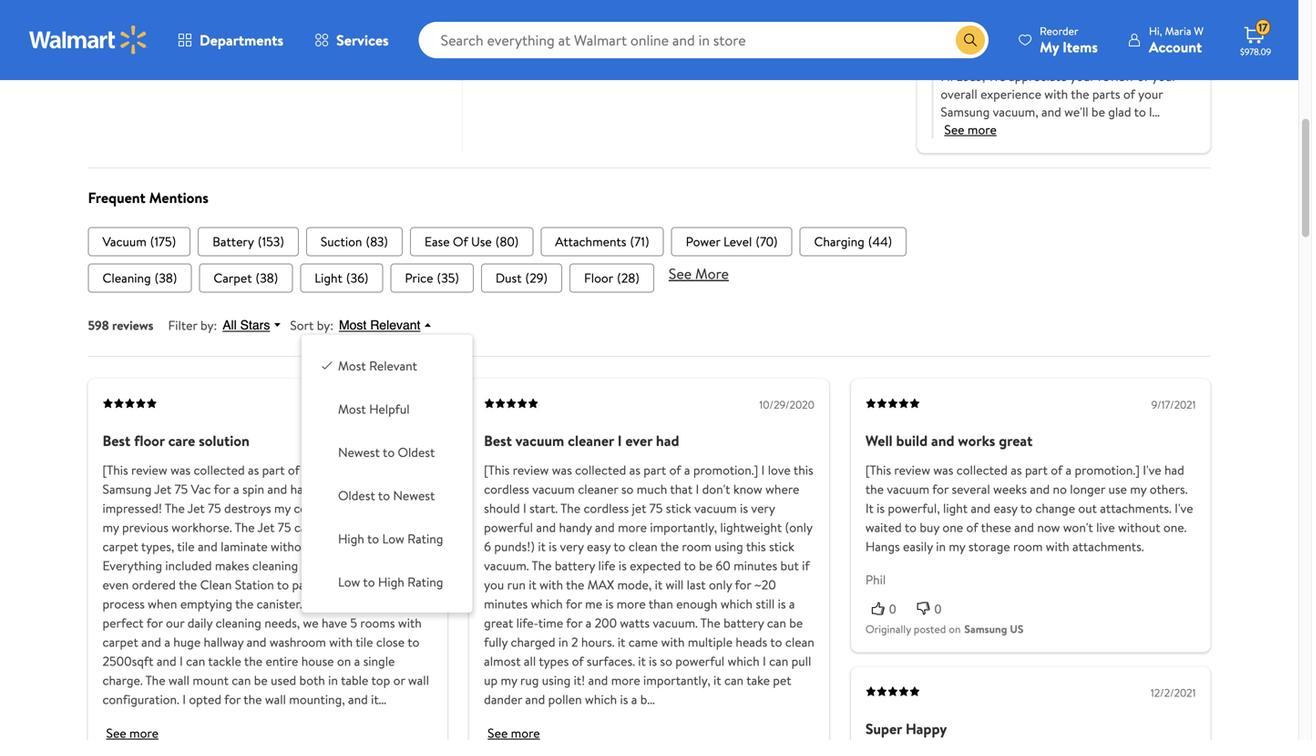 Task type: locate. For each thing, give the bounding box(es) containing it.
0 vertical spatial great
[[999, 431, 1033, 451]]

2 collected from the left
[[575, 461, 626, 479]]

to down weeks
[[1021, 500, 1033, 518]]

well build and works great
[[866, 431, 1033, 451]]

in inside [this review was collected as part of a promotion.] i've had the vacuum for several weeks and no longer use my others. it is powerful, light and easy to change out attachments. i've waited to buy one of these and now won't live without one. hangs easily in my storage room with attachments.
[[936, 538, 946, 556]]

1 collected from the left
[[194, 461, 245, 479]]

use
[[471, 233, 492, 250]]

was down care
[[170, 461, 191, 479]]

to right close
[[408, 634, 420, 651]]

room for well build and works great
[[1013, 538, 1043, 556]]

2 vertical spatial posted
[[914, 622, 946, 638]]

1 0 from the left
[[889, 602, 896, 617]]

1 vertical spatial importantly,
[[643, 672, 711, 690]]

0 horizontal spatial low
[[338, 573, 360, 591]]

1 vertical spatial cleaning
[[216, 615, 261, 632]]

1 [this from the left
[[103, 461, 128, 479]]

0 vertical spatial jet
[[154, 481, 172, 498]]

2 carpet from the top
[[103, 634, 138, 651]]

1 horizontal spatial without
[[1118, 519, 1161, 537]]

1 vertical spatial clean
[[786, 634, 815, 651]]

carpet down "perfect"
[[103, 634, 138, 651]]

for inside [this review was collected as part of a promotion.] i've had the vacuum for several weeks and no longer use my others. it is powerful, light and easy to change out attachments. i've waited to buy one of these and now won't live without one. hangs easily in my storage room with attachments.
[[933, 481, 949, 498]]

is inside [this review was collected as part of a promotion.] i took the samsung jet 75 vac for a spin and have come away impressed! the jet 75 destroys my competitors' model and my previous workhorse. the jet 75 can go from our multiple carpet types, tile and laminate without breaking a sweat. everything included makes cleaning a simple and easy task. i even ordered the clean station to pair it and have dust free process when emptying the canister. the suction power is perfect for our daily cleaning needs, we have 5 rooms with carpet and a huge hallway and washroom with tile close to 2500sqft and i can tackle the entire house on a single charge. the wall mount can be used both in table top or wall configuration. i opted for the wall mounting, and it...
[[409, 595, 417, 613]]

0 horizontal spatial stick
[[666, 500, 692, 518]]

sort
[[290, 317, 314, 334]]

i down the huge
[[180, 653, 183, 671]]

2 horizontal spatial posted
[[980, 11, 1012, 27]]

your right glad
[[1139, 85, 1163, 103]]

0 horizontal spatial as
[[248, 461, 259, 479]]

pull
[[792, 653, 812, 671]]

2 by: from the left
[[317, 317, 334, 334]]

multiple inside the [this review was collected as part of a promotion.] i love this cordless vacuum cleaner so much that i don't know where should i start.  the cordless jet 75 stick vacuum is very powerful and handy and more importantly, lightweight (only 6 punds!) it is very easy to clean the room using this stick vacuum.  the battery life is expected to be 60 minutes but if you run it with the max mode, it will last only for ~20 minutes which for me is more than enough which still is a great life-time for a 200 watts vacuum. the battery can be fully charged in 2 hours.  it came with multiple heads to clean almost all types of surfaces. it is so powerful which i can pull up my rug using it! and more importantly, it can take pet dander and pollen which is a b...
[[688, 634, 733, 651]]

list item containing cleaning
[[88, 264, 192, 293]]

a left b...
[[631, 691, 637, 709]]

mentions
[[149, 188, 209, 208]]

mount
[[193, 672, 229, 690]]

1 part from the left
[[262, 461, 285, 479]]

0 horizontal spatial easy
[[372, 557, 396, 575]]

list item containing suction
[[306, 227, 403, 256]]

in right the both
[[328, 672, 338, 690]]

power
[[371, 595, 406, 613]]

0 horizontal spatial this
[[746, 538, 766, 556]]

high to low rating
[[338, 530, 443, 548]]

0 horizontal spatial wall
[[169, 672, 190, 690]]

1 horizontal spatial have
[[322, 615, 347, 632]]

battery
[[555, 557, 595, 575], [724, 615, 764, 632]]

1 vertical spatial our
[[166, 615, 184, 632]]

2 horizontal spatial was
[[934, 461, 954, 479]]

0 vertical spatial powerful
[[484, 519, 533, 537]]

see more button
[[669, 264, 729, 284]]

0 horizontal spatial cordless
[[484, 481, 529, 498]]

0 horizontal spatial collected
[[194, 461, 245, 479]]

very down handy
[[560, 538, 584, 556]]

mounting,
[[289, 691, 345, 709]]

and right handy
[[595, 519, 615, 537]]

part inside the [this review was collected as part of a promotion.] i love this cordless vacuum cleaner so much that i don't know where should i start.  the cordless jet 75 stick vacuum is very powerful and handy and more importantly, lightweight (only 6 punds!) it is very easy to clean the room using this stick vacuum.  the battery life is expected to be 60 minutes but if you run it with the max mode, it will last only for ~20 minutes which for me is more than enough which still is a great life-time for a 200 watts vacuum. the battery can be fully charged in 2 hours.  it came with multiple heads to clean almost all types of surfaces. it is so powerful which i can pull up my rug using it! and more importantly, it can take pet dander and pollen which is a b...
[[644, 461, 666, 479]]

review inside the [this review was collected as part of a promotion.] i love this cordless vacuum cleaner so much that i don't know where should i start.  the cordless jet 75 stick vacuum is very powerful and handy and more importantly, lightweight (only 6 punds!) it is very easy to clean the room using this stick vacuum.  the battery life is expected to be 60 minutes but if you run it with the max mode, it will last only for ~20 minutes which for me is more than enough which still is a great life-time for a 200 watts vacuum. the battery can be fully charged in 2 hours.  it came with multiple heads to clean almost all types of surfaces. it is so powerful which i can pull up my rug using it! and more importantly, it can take pet dander and pollen which is a b...
[[513, 461, 549, 479]]

to left "pair"
[[277, 576, 289, 594]]

part inside [this review was collected as part of a promotion.] i took the samsung jet 75 vac for a spin and have come away impressed! the jet 75 destroys my competitors' model and my previous workhorse. the jet 75 can go from our multiple carpet types, tile and laminate without breaking a sweat. everything included makes cleaning a simple and easy task. i even ordered the clean station to pair it and have dust free process when emptying the canister. the suction power is perfect for our daily cleaning needs, we have 5 rooms with carpet and a huge hallway and washroom with tile close to 2500sqft and i can tackle the entire house on a single charge. the wall mount can be used both in table top or wall configuration. i opted for the wall mounting, and it...
[[262, 461, 285, 479]]

with down the now on the bottom of the page
[[1046, 538, 1070, 556]]

1 horizontal spatial oldest
[[398, 444, 435, 461]]

0 horizontal spatial without
[[271, 538, 313, 556]]

1 vertical spatial high
[[378, 573, 404, 591]]

collected inside [this review was collected as part of a promotion.] i took the samsung jet 75 vac for a spin and have come away impressed! the jet 75 destroys my competitors' model and my previous workhorse. the jet 75 can go from our multiple carpet types, tile and laminate without breaking a sweat. everything included makes cleaning a simple and easy task. i even ordered the clean station to pair it and have dust free process when emptying the canister. the suction power is perfect for our daily cleaning needs, we have 5 rooms with carpet and a huge hallway and washroom with tile close to 2500sqft and i can tackle the entire house on a single charge. the wall mount can be used both in table top or wall configuration. i opted for the wall mounting, and it...
[[194, 461, 245, 479]]

1 (38) from the left
[[155, 269, 177, 287]]

0 vertical spatial most relevant
[[339, 318, 421, 333]]

1 was from the left
[[170, 461, 191, 479]]

1 vertical spatial see
[[669, 264, 692, 284]]

0 horizontal spatial had
[[656, 431, 679, 451]]

was for care
[[170, 461, 191, 479]]

floor
[[584, 269, 614, 287]]

Search search field
[[419, 22, 989, 58]]

option group
[[316, 350, 458, 598]]

great up fully
[[484, 615, 513, 632]]

so right 'surfaces.'
[[660, 653, 673, 671]]

0 horizontal spatial originally
[[500, 30, 545, 46]]

reorder my items
[[1040, 23, 1098, 57]]

3 part from the left
[[1025, 461, 1048, 479]]

3 was from the left
[[934, 461, 954, 479]]

collected for solution
[[194, 461, 245, 479]]

collected down best vacuum cleaner i ever had
[[575, 461, 626, 479]]

0 vertical spatial tile
[[177, 538, 195, 556]]

so
[[621, 481, 634, 498], [660, 653, 673, 671]]

your down account
[[1152, 67, 1177, 85]]

review
[[1098, 67, 1134, 85], [131, 461, 167, 479], [513, 461, 549, 479], [894, 461, 931, 479]]

won't
[[1063, 519, 1093, 537]]

1 horizontal spatial battery
[[724, 615, 764, 632]]

for left me
[[566, 595, 582, 613]]

1 horizontal spatial multiple
[[688, 634, 733, 651]]

1 vertical spatial using
[[542, 672, 571, 690]]

0 button down the easily
[[911, 600, 956, 619]]

and down workhorse. at the left
[[198, 538, 218, 556]]

as up much
[[629, 461, 641, 479]]

598 reviews
[[88, 317, 154, 334]]

1 horizontal spatial best
[[484, 431, 512, 451]]

jet down destroys at the left bottom of page
[[258, 519, 275, 537]]

as up weeks
[[1011, 461, 1022, 479]]

list item containing power level
[[671, 227, 792, 256]]

washroom
[[270, 634, 326, 651]]

was inside [this review was collected as part of a promotion.] i took the samsung jet 75 vac for a spin and have come away impressed! the jet 75 destroys my competitors' model and my previous workhorse. the jet 75 can go from our multiple carpet types, tile and laminate without breaking a sweat. everything included makes cleaning a simple and easy task. i even ordered the clean station to pair it and have dust free process when emptying the canister. the suction power is perfect for our daily cleaning needs, we have 5 rooms with carpet and a huge hallway and washroom with tile close to 2500sqft and i can tackle the entire house on a single charge. the wall mount can be used both in table top or wall configuration. i opted for the wall mounting, and it...
[[170, 461, 191, 479]]

with up close
[[398, 615, 422, 632]]

2 vertical spatial originally
[[866, 622, 911, 638]]

2 horizontal spatial in
[[936, 538, 946, 556]]

close
[[376, 634, 405, 651]]

watts
[[620, 615, 650, 632]]

using
[[715, 538, 743, 556], [542, 672, 571, 690]]

cleaner up handy
[[578, 481, 618, 498]]

buy
[[920, 519, 940, 537]]

[this for well build and works great
[[866, 461, 891, 479]]

clean up pull
[[786, 634, 815, 651]]

1 horizontal spatial in
[[559, 634, 568, 651]]

0 horizontal spatial very
[[560, 538, 584, 556]]

change
[[1036, 500, 1076, 518]]

0 vertical spatial us
[[1076, 11, 1090, 27]]

wall right or
[[408, 672, 429, 690]]

0 vertical spatial minutes
[[734, 557, 778, 575]]

jet
[[154, 481, 172, 498], [188, 500, 205, 518], [258, 519, 275, 537]]

suction
[[321, 233, 362, 250]]

was for cleaner
[[552, 461, 572, 479]]

0 horizontal spatial 0
[[889, 602, 896, 617]]

room
[[682, 538, 712, 556], [1013, 538, 1043, 556]]

experience
[[981, 85, 1042, 103]]

high up power
[[378, 573, 404, 591]]

1 horizontal spatial low
[[382, 530, 404, 548]]

power
[[686, 233, 721, 250]]

you
[[484, 576, 504, 594]]

for right opted
[[224, 691, 241, 709]]

2 vertical spatial in
[[328, 672, 338, 690]]

part up much
[[644, 461, 666, 479]]

75 right the jet at left bottom
[[650, 500, 663, 518]]

was inside [this review was collected as part of a promotion.] i've had the vacuum for several weeks and no longer use my others. it is powerful, light and easy to change out attachments. i've waited to buy one of these and now won't live without one. hangs easily in my storage room with attachments.
[[934, 461, 954, 479]]

see
[[945, 121, 965, 138], [669, 264, 692, 284]]

(35)
[[437, 269, 459, 287]]

0 vertical spatial carpet
[[103, 538, 138, 556]]

is down know
[[740, 500, 748, 518]]

part
[[262, 461, 285, 479], [644, 461, 666, 479], [1025, 461, 1048, 479]]

relevant inside option group
[[369, 357, 417, 375]]

1 rating from the top
[[408, 530, 443, 548]]

[this for best floor care solution
[[103, 461, 128, 479]]

battery
[[213, 233, 254, 250]]

[this inside [this review was collected as part of a promotion.] i've had the vacuum for several weeks and no longer use my others. it is powerful, light and easy to change out attachments. i've waited to buy one of these and now won't live without one. hangs easily in my storage room with attachments.
[[866, 461, 891, 479]]

1 horizontal spatial jet
[[188, 500, 205, 518]]

louj,
[[956, 67, 985, 85]]

collected for i
[[575, 461, 626, 479]]

collected up several
[[957, 461, 1008, 479]]

battery left life
[[555, 557, 595, 575]]

2 rating from the top
[[408, 573, 443, 591]]

samsung inside supplier response hi louj,   we appreciate your review of your overall experience with the parts of your samsung vacuum, and we'll be glad to l... see more
[[941, 103, 990, 121]]

[this inside [this review was collected as part of a promotion.] i took the samsung jet 75 vac for a spin and have come away impressed! the jet 75 destroys my competitors' model and my previous workhorse. the jet 75 can go from our multiple carpet types, tile and laminate without breaking a sweat. everything included makes cleaning a simple and easy task. i even ordered the clean station to pair it and have dust free process when emptying the canister. the suction power is perfect for our daily cleaning needs, we have 5 rooms with carpet and a huge hallway and washroom with tile close to 2500sqft and i can tackle the entire house on a single charge. the wall mount can be used both in table top or wall configuration. i opted for the wall mounting, and it...
[[103, 461, 128, 479]]

list item containing floor
[[570, 264, 654, 293]]

1 vertical spatial most relevant
[[338, 357, 417, 375]]

and right model
[[404, 500, 424, 518]]

list item containing battery
[[198, 227, 299, 256]]

as inside [this review was collected as part of a promotion.] i've had the vacuum for several weeks and no longer use my others. it is powerful, light and easy to change out attachments. i've waited to buy one of these and now won't live without one. hangs easily in my storage room with attachments.
[[1011, 461, 1022, 479]]

posted left the "insiders"
[[548, 30, 580, 46]]

can
[[294, 519, 313, 537], [767, 615, 786, 632], [186, 653, 205, 671], [769, 653, 789, 671], [232, 672, 251, 690], [725, 672, 744, 690]]

be inside supplier response hi louj,   we appreciate your review of your overall experience with the parts of your samsung vacuum, and we'll be glad to l... see more
[[1092, 103, 1105, 121]]

perfect
[[103, 615, 144, 632]]

ease of use (80)
[[425, 233, 519, 250]]

room inside [this review was collected as part of a promotion.] i've had the vacuum for several weeks and no longer use my others. it is powerful, light and easy to change out attachments. i've waited to buy one of these and now won't live without one. hangs easily in my storage room with attachments.
[[1013, 538, 1043, 556]]

breaking
[[316, 538, 363, 556]]

0 horizontal spatial room
[[682, 538, 712, 556]]

2 [this from the left
[[484, 461, 510, 479]]

1 as from the left
[[248, 461, 259, 479]]

0 horizontal spatial in
[[328, 672, 338, 690]]

list item containing dust
[[481, 264, 562, 293]]

reviews
[[112, 317, 154, 334]]

review inside [this review was collected as part of a promotion.] i took the samsung jet 75 vac for a spin and have come away impressed! the jet 75 destroys my competitors' model and my previous workhorse. the jet 75 can go from our multiple carpet types, tile and laminate without breaking a sweat. everything included makes cleaning a simple and easy task. i even ordered the clean station to pair it and have dust free process when emptying the canister. the suction power is perfect for our daily cleaning needs, we have 5 rooms with carpet and a huge hallway and washroom with tile close to 2500sqft and i can tackle the entire house on a single charge. the wall mount can be used both in table top or wall configuration. i opted for the wall mounting, and it...
[[131, 461, 167, 479]]

collected inside the [this review was collected as part of a promotion.] i love this cordless vacuum cleaner so much that i don't know where should i start.  the cordless jet 75 stick vacuum is very powerful and handy and more importantly, lightweight (only 6 punds!) it is very easy to clean the room using this stick vacuum.  the battery life is expected to be 60 minutes but if you run it with the max mode, it will last only for ~20 minutes which for me is more than enough which still is a great life-time for a 200 watts vacuum. the battery can be fully charged in 2 hours.  it came with multiple heads to clean almost all types of surfaces. it is so powerful which i can pull up my rug using it! and more importantly, it can take pet dander and pollen which is a b...
[[575, 461, 626, 479]]

should
[[484, 500, 520, 518]]

i left love
[[762, 461, 765, 479]]

be
[[1092, 103, 1105, 121], [699, 557, 713, 575], [790, 615, 803, 632], [254, 672, 268, 690]]

was inside the [this review was collected as part of a promotion.] i love this cordless vacuum cleaner so much that i don't know where should i start.  the cordless jet 75 stick vacuum is very powerful and handy and more importantly, lightweight (only 6 punds!) it is very easy to clean the room using this stick vacuum.  the battery life is expected to be 60 minutes but if you run it with the max mode, it will last only for ~20 minutes which for me is more than enough which still is a great life-time for a 200 watts vacuum. the battery can be fully charged in 2 hours.  it came with multiple heads to clean almost all types of surfaces. it is so powerful which i can pull up my rug using it! and more importantly, it can take pet dander and pollen which is a b...
[[552, 461, 572, 479]]

0 vertical spatial so
[[621, 481, 634, 498]]

it right 'run'
[[529, 576, 537, 594]]

task.
[[398, 557, 423, 575]]

run
[[507, 576, 526, 594]]

our
[[364, 519, 382, 537], [166, 615, 184, 632]]

samsung
[[1031, 11, 1074, 27], [941, 103, 990, 121], [103, 481, 152, 498], [965, 622, 1008, 638]]

promotion.] inside [this review was collected as part of a promotion.] i took the samsung jet 75 vac for a spin and have come away impressed! the jet 75 destroys my competitors' model and my previous workhorse. the jet 75 can go from our multiple carpet types, tile and laminate without breaking a sweat. everything included makes cleaning a simple and easy task. i even ordered the clean station to pair it and have dust free process when emptying the canister. the suction power is perfect for our daily cleaning needs, we have 5 rooms with carpet and a huge hallway and washroom with tile close to 2500sqft and i can tackle the entire house on a single charge. the wall mount can be used both in table top or wall configuration. i opted for the wall mounting, and it...
[[312, 461, 377, 479]]

598
[[88, 317, 109, 334]]

collected for works
[[957, 461, 1008, 479]]

walmart image
[[29, 26, 148, 55]]

2 room from the left
[[1013, 538, 1043, 556]]

carpet up everything
[[103, 538, 138, 556]]

no
[[1053, 481, 1067, 498]]

a up "pair"
[[301, 557, 307, 575]]

1 best from the left
[[103, 431, 131, 451]]

see more list
[[88, 264, 1211, 293]]

still
[[756, 595, 775, 613]]

price
[[405, 269, 433, 287]]

as inside [this review was collected as part of a promotion.] i took the samsung jet 75 vac for a spin and have come away impressed! the jet 75 destroys my competitors' model and my previous workhorse. the jet 75 can go from our multiple carpet types, tile and laminate without breaking a sweat. everything included makes cleaning a simple and easy task. i even ordered the clean station to pair it and have dust free process when emptying the canister. the suction power is perfect for our daily cleaning needs, we have 5 rooms with carpet and a huge hallway and washroom with tile close to 2500sqft and i can tackle the entire house on a single charge. the wall mount can be used both in table top or wall configuration. i opted for the wall mounting, and it...
[[248, 461, 259, 479]]

station
[[235, 576, 274, 594]]

rating right "dust"
[[408, 573, 443, 591]]

collected inside [this review was collected as part of a promotion.] i've had the vacuum for several weeks and no longer use my others. it is powerful, light and easy to change out attachments. i've waited to buy one of these and now won't live without one. hangs easily in my storage room with attachments.
[[957, 461, 1008, 479]]

1 promotion.] from the left
[[312, 461, 377, 479]]

2 (38) from the left
[[256, 269, 278, 287]]

originally
[[932, 11, 977, 27], [500, 30, 545, 46], [866, 622, 911, 638]]

jet down vac
[[188, 500, 205, 518]]

2 as from the left
[[629, 461, 641, 479]]

list item containing attachments
[[541, 227, 664, 256]]

promotion.] for best vacuum cleaner i ever had
[[693, 461, 758, 479]]

part inside [this review was collected as part of a promotion.] i've had the vacuum for several weeks and no longer use my others. it is powerful, light and easy to change out attachments. i've waited to buy one of these and now won't live without one. hangs easily in my storage room with attachments.
[[1025, 461, 1048, 479]]

a up table
[[354, 653, 360, 671]]

0 vertical spatial in
[[936, 538, 946, 556]]

to inside supplier response hi louj,   we appreciate your review of your overall experience with the parts of your samsung vacuum, and we'll be glad to l... see more
[[1134, 103, 1146, 121]]

2 vertical spatial easy
[[372, 557, 396, 575]]

more
[[968, 121, 997, 138], [618, 519, 647, 537], [617, 595, 646, 613], [611, 672, 640, 690]]

0 vertical spatial cleaning
[[252, 557, 298, 575]]

2 horizontal spatial part
[[1025, 461, 1048, 479]]

3 collected from the left
[[957, 461, 1008, 479]]

tile up included
[[177, 538, 195, 556]]

1 horizontal spatial promotion.]
[[693, 461, 758, 479]]

0 vertical spatial have
[[290, 481, 316, 498]]

can down still
[[767, 615, 786, 632]]

rooms
[[360, 615, 395, 632]]

my inside the [this review was collected as part of a promotion.] i love this cordless vacuum cleaner so much that i don't know where should i start.  the cordless jet 75 stick vacuum is very powerful and handy and more importantly, lightweight (only 6 punds!) it is very easy to clean the room using this stick vacuum.  the battery life is expected to be 60 minutes but if you run it with the max mode, it will last only for ~20 minutes which for me is more than enough which still is a great life-time for a 200 watts vacuum. the battery can be fully charged in 2 hours.  it came with multiple heads to clean almost all types of surfaces. it is so powerful which i can pull up my rug using it! and more importantly, it can take pet dander and pollen which is a b...
[[501, 672, 517, 690]]

oldest to newest
[[338, 487, 435, 505]]

review down build
[[894, 461, 931, 479]]

all
[[524, 653, 536, 671]]

relevant
[[370, 318, 421, 333], [369, 357, 417, 375]]

3 as from the left
[[1011, 461, 1022, 479]]

most relevant down the (36) at top
[[339, 318, 421, 333]]

vacuum
[[103, 233, 147, 250]]

1 horizontal spatial our
[[364, 519, 382, 537]]

promotion.] inside [this review was collected as part of a promotion.] i've had the vacuum for several weeks and no longer use my others. it is powerful, light and easy to change out attachments. i've waited to buy one of these and now won't live without one. hangs easily in my storage room with attachments.
[[1075, 461, 1140, 479]]

filter by:
[[168, 317, 217, 334]]

with inside supplier response hi louj,   we appreciate your review of your overall experience with the parts of your samsung vacuum, and we'll be glad to l... see more
[[1045, 85, 1068, 103]]

powerful up punds!)
[[484, 519, 533, 537]]

review up 'start.'
[[513, 461, 549, 479]]

see inside supplier response hi louj,   we appreciate your review of your overall experience with the parts of your samsung vacuum, and we'll be glad to l... see more
[[945, 121, 965, 138]]

1 vertical spatial in
[[559, 634, 568, 651]]

clean up expected
[[629, 538, 658, 556]]

1 horizontal spatial see
[[945, 121, 965, 138]]

cleaner inside the [this review was collected as part of a promotion.] i love this cordless vacuum cleaner so much that i don't know where should i start.  the cordless jet 75 stick vacuum is very powerful and handy and more importantly, lightweight (only 6 punds!) it is very easy to clean the room using this stick vacuum.  the battery life is expected to be 60 minutes but if you run it with the max mode, it will last only for ~20 minutes which for me is more than enough which still is a great life-time for a 200 watts vacuum. the battery can be fully charged in 2 hours.  it came with multiple heads to clean almost all types of surfaces. it is so powerful which i can pull up my rug using it! and more importantly, it can take pet dander and pollen which is a b...
[[578, 481, 618, 498]]

0 vertical spatial stick
[[666, 500, 692, 518]]

room for best vacuum cleaner i ever had
[[682, 538, 712, 556]]

it inside [this review was collected as part of a promotion.] i took the samsung jet 75 vac for a spin and have come away impressed! the jet 75 destroys my competitors' model and my previous workhorse. the jet 75 can go from our multiple carpet types, tile and laminate without breaking a sweat. everything included makes cleaning a simple and easy task. i even ordered the clean station to pair it and have dust free process when emptying the canister. the suction power is perfect for our daily cleaning needs, we have 5 rooms with carpet and a huge hallway and washroom with tile close to 2500sqft and i can tackle the entire house on a single charge. the wall mount can be used both in table top or wall configuration. i opted for the wall mounting, and it...
[[316, 576, 323, 594]]

very
[[751, 500, 775, 518], [560, 538, 584, 556]]

1 room from the left
[[682, 538, 712, 556]]

in inside the [this review was collected as part of a promotion.] i love this cordless vacuum cleaner so much that i don't know where should i start.  the cordless jet 75 stick vacuum is very powerful and handy and more importantly, lightweight (only 6 punds!) it is very easy to clean the room using this stick vacuum.  the battery life is expected to be 60 minutes but if you run it with the max mode, it will last only for ~20 minutes which for me is more than enough which still is a great life-time for a 200 watts vacuum. the battery can be fully charged in 2 hours.  it came with multiple heads to clean almost all types of surfaces. it is so powerful which i can pull up my rug using it! and more importantly, it can take pet dander and pollen which is a b...
[[559, 634, 568, 651]]

i've up 'others.'
[[1143, 461, 1162, 479]]

as inside the [this review was collected as part of a promotion.] i love this cordless vacuum cleaner so much that i don't know where should i start.  the cordless jet 75 stick vacuum is very powerful and handy and more importantly, lightweight (only 6 punds!) it is very easy to clean the room using this stick vacuum.  the battery life is expected to be 60 minutes but if you run it with the max mode, it will last only for ~20 minutes which for me is more than enough which still is a great life-time for a 200 watts vacuum. the battery can be fully charged in 2 hours.  it came with multiple heads to clean almost all types of surfaces. it is so powerful which i can pull up my rug using it! and more importantly, it can take pet dander and pollen which is a b...
[[629, 461, 641, 479]]

0 vertical spatial battery
[[555, 557, 595, 575]]

list containing vacuum
[[88, 227, 1211, 256]]

1 horizontal spatial part
[[644, 461, 666, 479]]

be left the 60
[[699, 557, 713, 575]]

relevant inside dropdown button
[[370, 318, 421, 333]]

list item
[[88, 227, 191, 256], [198, 227, 299, 256], [306, 227, 403, 256], [410, 227, 533, 256], [541, 227, 664, 256], [671, 227, 792, 256], [800, 227, 907, 256], [88, 264, 192, 293], [199, 264, 293, 293], [300, 264, 383, 293], [390, 264, 474, 293], [481, 264, 562, 293], [570, 264, 654, 293]]

1 horizontal spatial cordless
[[584, 500, 629, 518]]

0 horizontal spatial oldest
[[338, 487, 375, 505]]

1 horizontal spatial wall
[[265, 691, 286, 709]]

much
[[637, 481, 667, 498]]

1 horizontal spatial so
[[660, 653, 673, 671]]

powerful down enough
[[676, 653, 725, 671]]

posted up response
[[980, 11, 1012, 27]]

see left "more"
[[669, 264, 692, 284]]

great right works
[[999, 431, 1033, 451]]

(175)
[[150, 233, 176, 250]]

clean
[[629, 538, 658, 556], [786, 634, 815, 651]]

multiple inside [this review was collected as part of a promotion.] i took the samsung jet 75 vac for a spin and have come away impressed! the jet 75 destroys my competitors' model and my previous workhorse. the jet 75 can go from our multiple carpet types, tile and laminate without breaking a sweat. everything included makes cleaning a simple and easy task. i even ordered the clean station to pair it and have dust free process when emptying the canister. the suction power is perfect for our daily cleaning needs, we have 5 rooms with carpet and a huge hallway and washroom with tile close to 2500sqft and i can tackle the entire house on a single charge. the wall mount can be used both in table top or wall configuration. i opted for the wall mounting, and it...
[[385, 519, 430, 537]]

2 part from the left
[[644, 461, 666, 479]]

list item containing ease of use
[[410, 227, 533, 256]]

in inside [this review was collected as part of a promotion.] i took the samsung jet 75 vac for a spin and have come away impressed! the jet 75 destroys my competitors' model and my previous workhorse. the jet 75 can go from our multiple carpet types, tile and laminate without breaking a sweat. everything included makes cleaning a simple and easy task. i even ordered the clean station to pair it and have dust free process when emptying the canister. the suction power is perfect for our daily cleaning needs, we have 5 rooms with carpet and a huge hallway and washroom with tile close to 2500sqft and i can tackle the entire house on a single charge. the wall mount can be used both in table top or wall configuration. i opted for the wall mounting, and it...
[[328, 672, 338, 690]]

with
[[1045, 85, 1068, 103], [1046, 538, 1070, 556], [540, 576, 563, 594], [398, 615, 422, 632], [329, 634, 353, 651], [661, 634, 685, 651]]

wall down used
[[265, 691, 286, 709]]

by: right the sort
[[317, 317, 334, 334]]

2 best from the left
[[484, 431, 512, 451]]

collected up vac
[[194, 461, 245, 479]]

had inside [this review was collected as part of a promotion.] i've had the vacuum for several weeks and no longer use my others. it is powerful, light and easy to change out attachments. i've waited to buy one of these and now won't live without one. hangs easily in my storage room with attachments.
[[1165, 461, 1185, 479]]

super
[[866, 720, 902, 740]]

a
[[303, 461, 309, 479], [684, 461, 690, 479], [1066, 461, 1072, 479], [233, 481, 239, 498], [367, 538, 373, 556], [301, 557, 307, 575], [789, 595, 795, 613], [586, 615, 592, 632], [164, 634, 170, 651], [354, 653, 360, 671], [631, 691, 637, 709]]

2 was from the left
[[552, 461, 572, 479]]

easy inside [this review was collected as part of a promotion.] i've had the vacuum for several weeks and no longer use my others. it is powerful, light and easy to change out attachments. i've waited to buy one of these and now won't live without one. hangs easily in my storage room with attachments.
[[994, 500, 1018, 518]]

it right "pair"
[[316, 576, 323, 594]]

enough
[[676, 595, 718, 613]]

1 horizontal spatial 0
[[935, 602, 942, 617]]

samsung down storage
[[965, 622, 1008, 638]]

without right 'live'
[[1118, 519, 1161, 537]]

can up pet
[[769, 653, 789, 671]]

this down lightweight
[[746, 538, 766, 556]]

1 horizontal spatial stick
[[769, 538, 795, 556]]

2 promotion.] from the left
[[693, 461, 758, 479]]

or
[[393, 672, 405, 690]]

search icon image
[[963, 33, 978, 47]]

is right punds!)
[[549, 538, 557, 556]]

see down overall
[[945, 121, 965, 138]]

vacuum.
[[484, 557, 529, 575], [653, 615, 698, 632]]

0 horizontal spatial by:
[[200, 317, 217, 334]]

importantly,
[[650, 519, 717, 537], [643, 672, 711, 690]]

list
[[88, 227, 1211, 256]]

[this inside the [this review was collected as part of a promotion.] i love this cordless vacuum cleaner so much that i don't know where should i start.  the cordless jet 75 stick vacuum is very powerful and handy and more importantly, lightweight (only 6 punds!) it is very easy to clean the room using this stick vacuum.  the battery life is expected to be 60 minutes but if you run it with the max mode, it will last only for ~20 minutes which for me is more than enough which still is a great life-time for a 200 watts vacuum. the battery can be fully charged in 2 hours.  it came with multiple heads to clean almost all types of surfaces. it is so powerful which i can pull up my rug using it! and more importantly, it can take pet dander and pollen which is a b...
[[484, 461, 510, 479]]

2 horizontal spatial have
[[349, 576, 375, 594]]

as
[[248, 461, 259, 479], [629, 461, 641, 479], [1011, 461, 1022, 479]]

2
[[571, 634, 578, 651]]

last
[[687, 576, 706, 594]]

promotion.]
[[312, 461, 377, 479], [693, 461, 758, 479], [1075, 461, 1140, 479]]

samsung down "louj,"
[[941, 103, 990, 121]]

process
[[103, 595, 145, 613]]

0 horizontal spatial clean
[[629, 538, 658, 556]]

filter
[[168, 317, 197, 334]]

happy
[[906, 720, 947, 740]]

best left floor
[[103, 431, 131, 451]]

1 vertical spatial posted
[[548, 30, 580, 46]]

0 horizontal spatial part
[[262, 461, 285, 479]]

1 vertical spatial powerful
[[676, 653, 725, 671]]

3 promotion.] from the left
[[1075, 461, 1140, 479]]

1 horizontal spatial easy
[[587, 538, 611, 556]]

the inside supplier response hi louj,   we appreciate your review of your overall experience with the parts of your samsung vacuum, and we'll be glad to l... see more
[[1071, 85, 1090, 103]]

(38) for carpet (38)
[[256, 269, 278, 287]]

1 vertical spatial easy
[[587, 538, 611, 556]]

most
[[339, 318, 367, 333], [338, 357, 366, 375], [338, 400, 366, 418]]

multiple down enough
[[688, 634, 733, 651]]

newest up away
[[338, 444, 380, 461]]

attachments. down the "use" at the right of page
[[1100, 500, 1172, 518]]

1 horizontal spatial as
[[629, 461, 641, 479]]

frequent
[[88, 188, 146, 208]]

battery up heads
[[724, 615, 764, 632]]

life-
[[516, 615, 538, 632]]

part for best floor care solution
[[262, 461, 285, 479]]

room inside the [this review was collected as part of a promotion.] i love this cordless vacuum cleaner so much that i don't know where should i start.  the cordless jet 75 stick vacuum is very powerful and handy and more importantly, lightweight (only 6 punds!) it is very easy to clean the room using this stick vacuum.  the battery life is expected to be 60 minutes but if you run it with the max mode, it will last only for ~20 minutes which for me is more than enough which still is a great life-time for a 200 watts vacuum. the battery can be fully charged in 2 hours.  it came with multiple heads to clean almost all types of surfaces. it is so powerful which i can pull up my rug using it! and more importantly, it can take pet dander and pollen which is a b...
[[682, 538, 712, 556]]

review for well build and works great
[[894, 461, 931, 479]]

cordless left the jet at left bottom
[[584, 500, 629, 518]]

0 horizontal spatial high
[[338, 530, 364, 548]]

1 vertical spatial minutes
[[484, 595, 528, 613]]

1 horizontal spatial collected
[[575, 461, 626, 479]]

1 vertical spatial tile
[[356, 634, 373, 651]]

(38) for cleaning (38)
[[155, 269, 177, 287]]

oldest
[[398, 444, 435, 461], [338, 487, 375, 505]]

and inside supplier response hi louj,   we appreciate your review of your overall experience with the parts of your samsung vacuum, and we'll be glad to l... see more
[[1042, 103, 1062, 121]]

a up no
[[1066, 461, 1072, 479]]

review for best vacuum cleaner i ever had
[[513, 461, 549, 479]]

review inside [this review was collected as part of a promotion.] i've had the vacuum for several weeks and no longer use my others. it is powerful, light and easy to change out attachments. i've waited to buy one of these and now won't live without one. hangs easily in my storage room with attachments.
[[894, 461, 931, 479]]

1 vertical spatial rating
[[408, 573, 443, 591]]

list item containing price
[[390, 264, 474, 293]]

cordless
[[484, 481, 529, 498], [584, 500, 629, 518]]

3 [this from the left
[[866, 461, 891, 479]]

on inside [this review was collected as part of a promotion.] i took the samsung jet 75 vac for a spin and have come away impressed! the jet 75 destroys my competitors' model and my previous workhorse. the jet 75 can go from our multiple carpet types, tile and laminate without breaking a sweat. everything included makes cleaning a simple and easy task. i even ordered the clean station to pair it and have dust free process when emptying the canister. the suction power is perfect for our daily cleaning needs, we have 5 rooms with carpet and a huge hallway and washroom with tile close to 2500sqft and i can tackle the entire house on a single charge. the wall mount can be used both in table top or wall configuration. i opted for the wall mounting, and it...
[[337, 653, 351, 671]]

0 horizontal spatial (38)
[[155, 269, 177, 287]]

1 by: from the left
[[200, 317, 217, 334]]

promotion.] inside the [this review was collected as part of a promotion.] i love this cordless vacuum cleaner so much that i don't know where should i start.  the cordless jet 75 stick vacuum is very powerful and handy and more importantly, lightweight (only 6 punds!) it is very easy to clean the room using this stick vacuum.  the battery life is expected to be 60 minutes but if you run it with the max mode, it will last only for ~20 minutes which for me is more than enough which still is a great life-time for a 200 watts vacuum. the battery can be fully charged in 2 hours.  it came with multiple heads to clean almost all types of surfaces. it is so powerful which i can pull up my rug using it! and more importantly, it can take pet dander and pollen which is a b...
[[693, 461, 758, 479]]

departments
[[200, 30, 284, 50]]

stick
[[666, 500, 692, 518], [769, 538, 795, 556]]

posted down the easily
[[914, 622, 946, 638]]

~20
[[754, 576, 776, 594]]

our down model
[[364, 519, 382, 537]]

and up 2500sqft
[[141, 634, 161, 651]]



Task type: describe. For each thing, give the bounding box(es) containing it.
option group containing most relevant
[[316, 350, 458, 598]]

a right still
[[789, 595, 795, 613]]

a left 200
[[586, 615, 592, 632]]

promotion.] for well build and works great
[[1075, 461, 1140, 479]]

pollen
[[548, 691, 582, 709]]

ordered
[[132, 576, 176, 594]]

is right life
[[619, 557, 627, 575]]

without inside [this review was collected as part of a promotion.] i've had the vacuum for several weeks and no longer use my others. it is powerful, light and easy to change out attachments. i've waited to buy one of these and now won't live without one. hangs easily in my storage room with attachments.
[[1118, 519, 1161, 537]]

don't
[[702, 481, 730, 498]]

and down 'rug'
[[525, 691, 545, 709]]

to right the from at the bottom of page
[[367, 530, 379, 548]]

free
[[405, 576, 428, 594]]

1 vertical spatial newest
[[393, 487, 435, 505]]

take
[[747, 672, 770, 690]]

more down the jet at left bottom
[[618, 519, 647, 537]]

and down several
[[971, 500, 991, 518]]

was for and
[[934, 461, 954, 479]]

appreciate
[[1009, 67, 1067, 85]]

with down 5
[[329, 634, 353, 651]]

can down tackle
[[232, 672, 251, 690]]

i right task.
[[426, 557, 430, 575]]

can left go
[[294, 519, 313, 537]]

originally posted on the insiders
[[500, 30, 656, 46]]

stars
[[240, 318, 270, 333]]

hallway
[[204, 634, 244, 651]]

6
[[484, 538, 491, 556]]

charging
[[814, 233, 865, 250]]

all stars
[[223, 318, 270, 333]]

0 vertical spatial oldest
[[398, 444, 435, 461]]

1 horizontal spatial minutes
[[734, 557, 778, 575]]

Walmart Site-Wide search field
[[419, 22, 989, 58]]

when
[[148, 595, 177, 613]]

single
[[363, 653, 395, 671]]

the down "station"
[[235, 595, 254, 613]]

promotion.] for best floor care solution
[[312, 461, 377, 479]]

0 horizontal spatial minutes
[[484, 595, 528, 613]]

easy inside [this review was collected as part of a promotion.] i took the samsung jet 75 vac for a spin and have come away impressed! the jet 75 destroys my competitors' model and my previous workhorse. the jet 75 can go from our multiple carpet types, tile and laminate without breaking a sweat. everything included makes cleaning a simple and easy task. i even ordered the clean station to pair it and have dust free process when emptying the canister. the suction power is perfect for our daily cleaning needs, we have 5 rooms with carpet and a huge hallway and washroom with tile close to 2500sqft and i can tackle the entire house on a single charge. the wall mount can be used both in table top or wall configuration. i opted for the wall mounting, and it...
[[372, 557, 396, 575]]

0 vertical spatial cleaner
[[568, 431, 614, 451]]

review for best floor care solution
[[131, 461, 167, 479]]

l...
[[1149, 103, 1160, 121]]

as for works
[[1011, 461, 1022, 479]]

and down simple
[[326, 576, 346, 594]]

opted
[[189, 691, 222, 709]]

the right took
[[414, 461, 433, 479]]

with inside [this review was collected as part of a promotion.] i've had the vacuum for several weeks and no longer use my others. it is powerful, light and easy to change out attachments. i've waited to buy one of these and now won't live without one. hangs easily in my storage room with attachments.
[[1046, 538, 1070, 556]]

rating for low to high rating
[[408, 573, 443, 591]]

Most Relevant radio
[[320, 357, 334, 372]]

house
[[301, 653, 334, 671]]

1 vertical spatial attachments.
[[1073, 538, 1144, 556]]

and left the now on the bottom of the page
[[1015, 519, 1034, 537]]

1 vertical spatial this
[[746, 538, 766, 556]]

10/29/2020
[[760, 397, 815, 413]]

a up competitors' on the left of the page
[[303, 461, 309, 479]]

the up we
[[305, 595, 325, 613]]

0 vertical spatial clean
[[629, 538, 658, 556]]

hi
[[941, 67, 953, 85]]

to up 'last'
[[684, 557, 696, 575]]

1 vertical spatial jet
[[188, 500, 205, 518]]

frequent mentions
[[88, 188, 209, 208]]

1 vertical spatial very
[[560, 538, 584, 556]]

1 vertical spatial battery
[[724, 615, 764, 632]]

1 vertical spatial most
[[338, 357, 366, 375]]

suction (83)
[[321, 233, 388, 250]]

it left will
[[655, 576, 663, 594]]

everything
[[103, 557, 162, 575]]

it left take
[[714, 672, 721, 690]]

attachments (71)
[[555, 233, 649, 250]]

suction
[[328, 595, 368, 613]]

lightweight
[[720, 519, 782, 537]]

list item containing vacuum
[[88, 227, 191, 256]]

1 vertical spatial oldest
[[338, 487, 375, 505]]

and down table
[[348, 691, 368, 709]]

for up 2
[[566, 615, 583, 632]]

0 vertical spatial originally posted on samsung us
[[932, 11, 1090, 27]]

75 inside the [this review was collected as part of a promotion.] i love this cordless vacuum cleaner so much that i don't know where should i start.  the cordless jet 75 stick vacuum is very powerful and handy and more importantly, lightweight (only 6 punds!) it is very easy to clean the room using this stick vacuum.  the battery life is expected to be 60 minutes but if you run it with the max mode, it will last only for ~20 minutes which for me is more than enough which still is a great life-time for a 200 watts vacuum. the battery can be fully charged in 2 hours.  it came with multiple heads to clean almost all types of surfaces. it is so powerful which i can pull up my rug using it! and more importantly, it can take pet dander and pollen which is a b...
[[650, 500, 663, 518]]

0 horizontal spatial have
[[290, 481, 316, 498]]

light (36)
[[315, 269, 369, 287]]

1 horizontal spatial posted
[[914, 622, 946, 638]]

2 0 from the left
[[935, 602, 942, 617]]

be inside [this review was collected as part of a promotion.] i took the samsung jet 75 vac for a spin and have come away impressed! the jet 75 destroys my competitors' model and my previous workhorse. the jet 75 can go from our multiple carpet types, tile and laminate without breaking a sweat. everything included makes cleaning a simple and easy task. i even ordered the clean station to pair it and have dust free process when emptying the canister. the suction power is perfect for our daily cleaning needs, we have 5 rooms with carpet and a huge hallway and washroom with tile close to 2500sqft and i can tackle the entire house on a single charge. the wall mount can be used both in table top or wall configuration. i opted for the wall mounting, and it...
[[254, 672, 268, 690]]

11/7/2020
[[388, 397, 433, 413]]

which up time
[[531, 595, 563, 613]]

2 horizontal spatial jet
[[258, 519, 275, 537]]

power level (70)
[[686, 233, 778, 250]]

newest to oldest
[[338, 444, 435, 461]]

for down when
[[146, 615, 163, 632]]

glad
[[1109, 103, 1132, 121]]

and right build
[[931, 431, 955, 451]]

the down punds!)
[[532, 557, 552, 575]]

is right me
[[606, 595, 614, 613]]

battery (153)
[[213, 233, 284, 250]]

(70)
[[756, 233, 778, 250]]

floor
[[134, 431, 165, 451]]

as for i
[[629, 461, 641, 479]]

used
[[271, 672, 296, 690]]

0 horizontal spatial tile
[[177, 538, 195, 556]]

more
[[695, 264, 729, 284]]

a left spin
[[233, 481, 239, 498]]

17
[[1259, 20, 1268, 35]]

longer
[[1070, 481, 1106, 498]]

my right destroys at the left bottom of page
[[274, 500, 291, 518]]

as for solution
[[248, 461, 259, 479]]

the up laminate
[[235, 519, 255, 537]]

1 vertical spatial i've
[[1175, 500, 1194, 518]]

the down included
[[179, 576, 197, 594]]

0 horizontal spatial us
[[1010, 622, 1024, 638]]

simple
[[310, 557, 346, 575]]

and down breaking
[[349, 557, 369, 575]]

2 horizontal spatial wall
[[408, 672, 429, 690]]

the up configuration.
[[145, 672, 165, 690]]

part for well build and works great
[[1025, 461, 1048, 479]]

it down came
[[638, 653, 646, 671]]

huge
[[173, 634, 201, 651]]

the up workhorse. at the left
[[165, 500, 185, 518]]

vacuum,
[[993, 103, 1039, 121]]

needs,
[[264, 615, 300, 632]]

the right opted
[[244, 691, 262, 709]]

60
[[716, 557, 731, 575]]

will
[[666, 576, 684, 594]]

a left the huge
[[164, 634, 170, 651]]

items
[[1063, 37, 1098, 57]]

0 vertical spatial high
[[338, 530, 364, 548]]

love
[[768, 461, 791, 479]]

2 horizontal spatial originally
[[932, 11, 977, 27]]

the left max on the bottom
[[566, 576, 585, 594]]

samsung up my
[[1031, 11, 1074, 27]]

others.
[[1150, 481, 1188, 498]]

be up pull
[[790, 615, 803, 632]]

1 vertical spatial cordless
[[584, 500, 629, 518]]

and down the huge
[[157, 653, 176, 671]]

it...
[[371, 691, 386, 709]]

overall
[[941, 85, 978, 103]]

0 vertical spatial attachments.
[[1100, 500, 1172, 518]]

0 horizontal spatial so
[[621, 481, 634, 498]]

more down 'surfaces.'
[[611, 672, 640, 690]]

rating for high to low rating
[[408, 530, 443, 548]]

the left the "insiders"
[[599, 30, 616, 46]]

1 0 button from the left
[[866, 600, 911, 619]]

0 vertical spatial using
[[715, 538, 743, 556]]

see more
[[669, 264, 729, 284]]

see inside list
[[669, 264, 692, 284]]

response
[[989, 42, 1041, 60]]

powerful,
[[888, 500, 940, 518]]

it left came
[[618, 634, 626, 651]]

emptying
[[180, 595, 232, 613]]

which down it!
[[585, 691, 617, 709]]

is right still
[[778, 595, 786, 613]]

1 horizontal spatial tile
[[356, 634, 373, 651]]

which down the only
[[721, 595, 753, 613]]

1 horizontal spatial very
[[751, 500, 775, 518]]

0 horizontal spatial using
[[542, 672, 571, 690]]

is inside [this review was collected as part of a promotion.] i've had the vacuum for several weeks and no longer use my others. it is powerful, light and easy to change out attachments. i've waited to buy one of these and now won't live without one. hangs easily in my storage room with attachments.
[[877, 500, 885, 518]]

i left took
[[380, 461, 383, 479]]

competitors'
[[294, 500, 364, 518]]

list item containing charging
[[800, 227, 907, 256]]

and up 'entire' on the bottom
[[247, 634, 267, 651]]

w
[[1194, 23, 1204, 39]]

best floor care solution
[[103, 431, 250, 451]]

samsung inside [this review was collected as part of a promotion.] i took the samsung jet 75 vac for a spin and have come away impressed! the jet 75 destroys my competitors' model and my previous workhorse. the jet 75 can go from our multiple carpet types, tile and laminate without breaking a sweat. everything included makes cleaning a simple and easy task. i even ordered the clean station to pair it and have dust free process when emptying the canister. the suction power is perfect for our daily cleaning needs, we have 5 rooms with carpet and a huge hallway and washroom with tile close to 2500sqft and i can tackle the entire house on a single charge. the wall mount can be used both in table top or wall configuration. i opted for the wall mounting, and it...
[[103, 481, 152, 498]]

to left "dust"
[[363, 573, 375, 591]]

insiders
[[619, 30, 656, 46]]

and right it!
[[588, 672, 608, 690]]

1 vertical spatial so
[[660, 653, 673, 671]]

list item containing carpet
[[199, 264, 293, 293]]

your down items on the right top of page
[[1070, 67, 1095, 85]]

is down came
[[649, 653, 657, 671]]

75 up workhorse. at the left
[[208, 500, 221, 518]]

sweat.
[[376, 538, 410, 556]]

more inside supplier response hi louj,   we appreciate your review of your overall experience with the parts of your samsung vacuum, and we'll be glad to l... see more
[[968, 121, 997, 138]]

great inside the [this review was collected as part of a promotion.] i love this cordless vacuum cleaner so much that i don't know where should i start.  the cordless jet 75 stick vacuum is very powerful and handy and more importantly, lightweight (only 6 punds!) it is very easy to clean the room using this stick vacuum.  the battery life is expected to be 60 minutes but if you run it with the max mode, it will last only for ~20 minutes which for me is more than enough which still is a great life-time for a 200 watts vacuum. the battery can be fully charged in 2 hours.  it came with multiple heads to clean almost all types of surfaces. it is so powerful which i can pull up my rug using it! and more importantly, it can take pet dander and pollen which is a b...
[[484, 615, 513, 632]]

1 carpet from the top
[[103, 538, 138, 556]]

to up took
[[383, 444, 395, 461]]

[this for best vacuum cleaner i ever had
[[484, 461, 510, 479]]

without inside [this review was collected as part of a promotion.] i took the samsung jet 75 vac for a spin and have come away impressed! the jet 75 destroys my competitors' model and my previous workhorse. the jet 75 can go from our multiple carpet types, tile and laminate without breaking a sweat. everything included makes cleaning a simple and easy task. i even ordered the clean station to pair it and have dust free process when emptying the canister. the suction power is perfect for our daily cleaning needs, we have 5 rooms with carpet and a huge hallway and washroom with tile close to 2500sqft and i can tackle the entire house on a single charge. the wall mount can be used both in table top or wall configuration. i opted for the wall mounting, and it...
[[271, 538, 313, 556]]

daily
[[187, 615, 213, 632]]

with right 'run'
[[540, 576, 563, 594]]

12/2/2021
[[1151, 686, 1196, 702]]

75 left vac
[[175, 481, 188, 498]]

max
[[588, 576, 614, 594]]

by: for sort by:
[[317, 317, 334, 334]]

2 vertical spatial have
[[322, 615, 347, 632]]

to left buy
[[905, 519, 917, 537]]

most relevant inside option group
[[338, 357, 417, 375]]

a up that on the right of page
[[684, 461, 690, 479]]

both
[[299, 672, 325, 690]]

1 horizontal spatial vacuum.
[[653, 615, 698, 632]]

most inside dropdown button
[[339, 318, 367, 333]]

several
[[952, 481, 990, 498]]

almost
[[484, 653, 521, 671]]

hi, maria w account
[[1149, 23, 1204, 57]]

destroys
[[224, 500, 271, 518]]

(only
[[785, 519, 813, 537]]

and right spin
[[267, 481, 287, 498]]

(83)
[[366, 233, 388, 250]]

can down the huge
[[186, 653, 205, 671]]

to down took
[[378, 487, 390, 505]]

0 horizontal spatial newest
[[338, 444, 380, 461]]

9/17/2021
[[1152, 397, 1196, 413]]

1 horizontal spatial powerful
[[676, 653, 725, 671]]

1 vertical spatial originally
[[500, 30, 545, 46]]

0 vertical spatial importantly,
[[650, 519, 717, 537]]

away
[[353, 481, 380, 498]]

is left b...
[[620, 691, 628, 709]]

a left sweat.
[[367, 538, 373, 556]]

the down enough
[[701, 615, 721, 632]]

my right the "use" at the right of page
[[1130, 481, 1147, 498]]

i up take
[[763, 653, 766, 671]]

75 left go
[[278, 519, 291, 537]]

and down 'start.'
[[536, 519, 556, 537]]

2 vertical spatial most
[[338, 400, 366, 418]]

1 horizontal spatial us
[[1076, 11, 1090, 27]]

2 0 button from the left
[[911, 600, 956, 619]]

0 horizontal spatial posted
[[548, 30, 580, 46]]

1 horizontal spatial this
[[794, 461, 814, 479]]

reorder
[[1040, 23, 1079, 39]]

part for best vacuum cleaner i ever had
[[644, 461, 666, 479]]

by: for filter by:
[[200, 317, 217, 334]]

only
[[709, 576, 732, 594]]

vacuum inside [this review was collected as part of a promotion.] i've had the vacuum for several weeks and no longer use my others. it is powerful, light and easy to change out attachments. i've waited to buy one of these and now won't live without one. hangs easily in my storage room with attachments.
[[887, 481, 930, 498]]

0 vertical spatial low
[[382, 530, 404, 548]]

a inside [this review was collected as part of a promotion.] i've had the vacuum for several weeks and no longer use my others. it is powerful, light and easy to change out attachments. i've waited to buy one of these and now won't live without one. hangs easily in my storage room with attachments.
[[1066, 461, 1072, 479]]

0 horizontal spatial vacuum.
[[484, 557, 529, 575]]

my down one
[[949, 538, 966, 556]]

to right heads
[[770, 634, 782, 651]]

(36)
[[346, 269, 369, 287]]

1 vertical spatial stick
[[769, 538, 795, 556]]

for left the ~20
[[735, 576, 751, 594]]

more down "mode,"
[[617, 595, 646, 613]]

which down heads
[[728, 653, 760, 671]]

of inside [this review was collected as part of a promotion.] i took the samsung jet 75 vac for a spin and have come away impressed! the jet 75 destroys my competitors' model and my previous workhorse. the jet 75 can go from our multiple carpet types, tile and laminate without breaking a sweat. everything included makes cleaning a simple and easy task. i even ordered the clean station to pair it and have dust free process when emptying the canister. the suction power is perfect for our daily cleaning needs, we have 5 rooms with carpet and a huge hallway and washroom with tile close to 2500sqft and i can tackle the entire house on a single charge. the wall mount can be used both in table top or wall configuration. i opted for the wall mounting, and it...
[[288, 461, 300, 479]]

previous
[[122, 519, 169, 537]]

0 horizontal spatial i've
[[1143, 461, 1162, 479]]

0 horizontal spatial our
[[166, 615, 184, 632]]

easy inside the [this review was collected as part of a promotion.] i love this cordless vacuum cleaner so much that i don't know where should i start.  the cordless jet 75 stick vacuum is very powerful and handy and more importantly, lightweight (only 6 punds!) it is very easy to clean the room using this stick vacuum.  the battery life is expected to be 60 minutes but if you run it with the max mode, it will last only for ~20 minutes which for me is more than enough which still is a great life-time for a 200 watts vacuum. the battery can be fully charged in 2 hours.  it came with multiple heads to clean almost all types of surfaces. it is so powerful which i can pull up my rug using it! and more importantly, it can take pet dander and pollen which is a b...
[[587, 538, 611, 556]]

solution
[[199, 431, 250, 451]]

best for best floor care solution
[[103, 431, 131, 451]]

the left 'entire' on the bottom
[[244, 653, 263, 671]]

waited
[[866, 519, 902, 537]]

for right vac
[[214, 481, 230, 498]]

i left opted
[[182, 691, 186, 709]]

life
[[598, 557, 616, 575]]

these
[[981, 519, 1011, 537]]

can left take
[[725, 672, 744, 690]]

the inside [this review was collected as part of a promotion.] i've had the vacuum for several weeks and no longer use my others. it is powerful, light and easy to change out attachments. i've waited to buy one of these and now won't live without one. hangs easily in my storage room with attachments.
[[866, 481, 884, 498]]

it
[[866, 500, 874, 518]]

we'll
[[1065, 103, 1089, 121]]

i left 'start.'
[[523, 500, 527, 518]]

out
[[1079, 500, 1097, 518]]

[this review was collected as part of a promotion.] i've had the vacuum for several weeks and no longer use my others. it is powerful, light and easy to change out attachments. i've waited to buy one of these and now won't live without one. hangs easily in my storage room with attachments.
[[866, 461, 1194, 556]]

the up handy
[[561, 500, 581, 518]]

best for best vacuum cleaner i ever had
[[484, 431, 512, 451]]

most relevant inside dropdown button
[[339, 318, 421, 333]]

[this review was collected as part of a promotion.] i took the samsung jet 75 vac for a spin and have come away impressed! the jet 75 destroys my competitors' model and my previous workhorse. the jet 75 can go from our multiple carpet types, tile and laminate without breaking a sweat. everything included makes cleaning a simple and easy task. i even ordered the clean station to pair it and have dust free process when emptying the canister. the suction power is perfect for our daily cleaning needs, we have 5 rooms with carpet and a huge hallway and washroom with tile close to 2500sqft and i can tackle the entire house on a single charge. the wall mount can be used both in table top or wall configuration. i opted for the wall mounting, and it...
[[103, 461, 433, 709]]

start.
[[530, 500, 558, 518]]

review inside supplier response hi louj,   we appreciate your review of your overall experience with the parts of your samsung vacuum, and we'll be glad to l... see more
[[1098, 67, 1134, 85]]

configuration.
[[103, 691, 179, 709]]

the up expected
[[661, 538, 679, 556]]

list item containing light
[[300, 264, 383, 293]]

that
[[670, 481, 693, 498]]

well
[[866, 431, 893, 451]]

1 vertical spatial originally posted on samsung us
[[866, 622, 1024, 638]]

1 horizontal spatial clean
[[786, 634, 815, 651]]

i right that on the right of page
[[696, 481, 699, 498]]

one.
[[1164, 519, 1187, 537]]

1 horizontal spatial high
[[378, 573, 404, 591]]

and left no
[[1030, 481, 1050, 498]]

price (35)
[[405, 269, 459, 287]]

i left 'ever'
[[618, 431, 622, 451]]

1 vertical spatial have
[[349, 576, 375, 594]]



Task type: vqa. For each thing, say whether or not it's contained in the screenshot.


